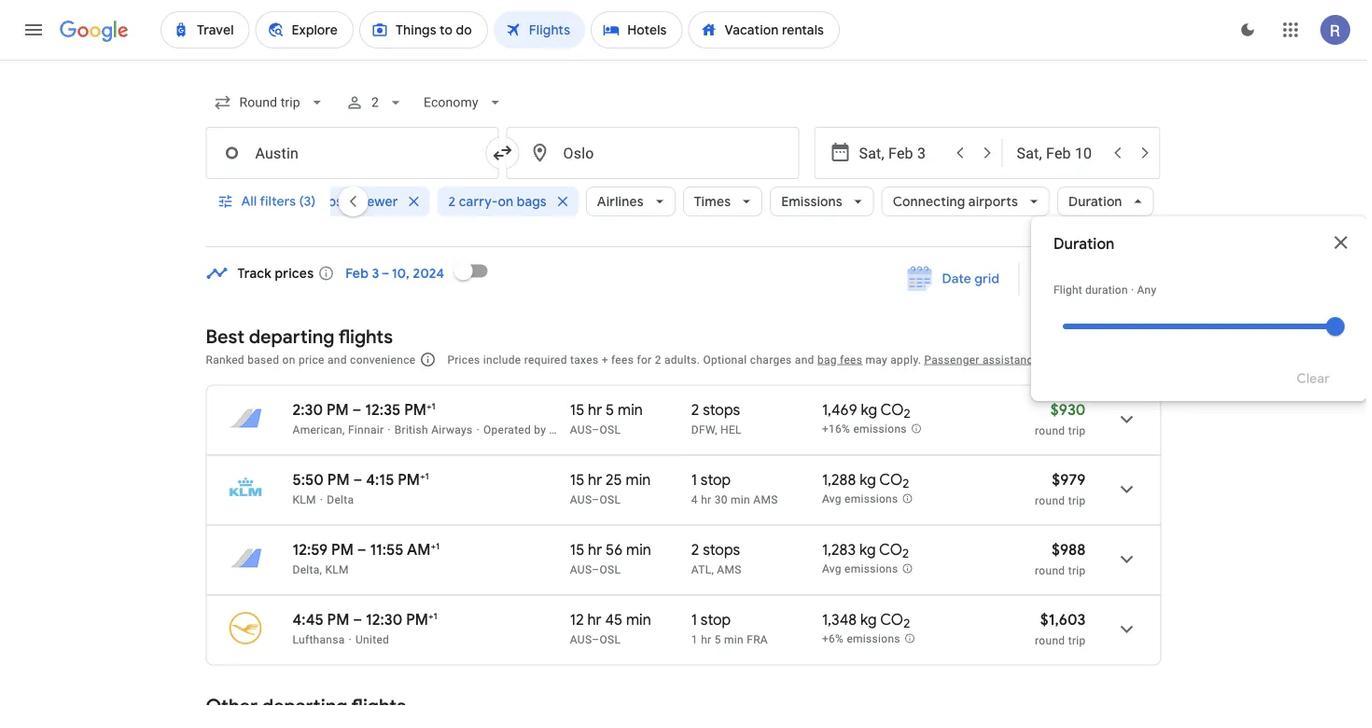 Task type: describe. For each thing, give the bounding box(es) containing it.
pm right 4:15
[[398, 470, 420, 490]]

price graph
[[1072, 271, 1143, 287]]

trip for $930
[[1068, 424, 1086, 437]]

price
[[1072, 271, 1103, 287]]

co for 1,283
[[879, 540, 903, 560]]

include
[[483, 353, 521, 366]]

duration inside duration popup button
[[1068, 193, 1122, 210]]

reg
[[587, 423, 607, 436]]

+ for 4:15 pm
[[420, 470, 425, 482]]

12
[[570, 610, 584, 630]]

25
[[606, 470, 622, 490]]

45
[[605, 610, 623, 630]]

operated
[[483, 423, 531, 436]]

flight details. leaves austin-bergstrom international airport at 4:45 pm on saturday, february 3 and arrives at oslo airport at 12:30 pm on sunday, february 4. image
[[1105, 607, 1149, 652]]

british
[[395, 423, 428, 436]]

emissions for 1,283
[[845, 563, 898, 576]]

leaves austin-bergstrom international airport at 12:59 pm on saturday, february 3 and arrives at oslo airport at 11:55 am on sunday, february 4. element
[[293, 540, 440, 560]]

osl for 56
[[600, 563, 621, 576]]

total duration 15 hr 25 min. element
[[570, 470, 691, 492]]

2 inside 2 stops atl , ams
[[691, 540, 699, 560]]

bags
[[516, 193, 546, 210]]

connecting airports button
[[881, 179, 1049, 224]]

track
[[238, 265, 272, 282]]

+ for 12:35 pm
[[427, 400, 432, 412]]

trip for $988
[[1068, 564, 1086, 577]]

pm up delta, klm
[[331, 540, 354, 560]]

grid
[[975, 271, 1000, 287]]

leaves austin-bergstrom international airport at 4:45 pm on saturday, february 3 and arrives at oslo airport at 12:30 pm on sunday, february 4. element
[[293, 610, 437, 630]]

learn more about tracked prices image
[[318, 265, 334, 282]]

feb 3 – 10, 2024
[[346, 265, 445, 282]]

co for 1,469
[[881, 400, 904, 420]]

pm up american, finnair in the left of the page
[[327, 400, 349, 420]]

1 stop flight. element for 12 hr 45 min
[[691, 610, 731, 632]]

2 stops dfw , hel
[[691, 400, 742, 436]]

leaves austin-bergstrom international airport at 5:50 pm on saturday, february 3 and arrives at oslo airport at 4:15 pm on sunday, february 4. element
[[293, 470, 429, 490]]

convenience
[[350, 353, 416, 366]]

Arrival time: 12:30 PM on  Sunday, February 4. text field
[[366, 610, 437, 630]]

5:50 pm – 4:15 pm + 1
[[293, 470, 429, 490]]

feb
[[346, 265, 369, 282]]

stops for 15 hr 56 min
[[703, 540, 740, 560]]

1,469 kg co 2
[[822, 400, 911, 422]]

aus for 15 hr 25 min
[[570, 493, 592, 506]]

1 and from the left
[[328, 353, 347, 366]]

connecting airports
[[892, 193, 1018, 210]]

price
[[299, 353, 325, 366]]

american,
[[293, 423, 345, 436]]

, for 15 hr 5 min
[[715, 423, 718, 436]]

round for $979
[[1035, 494, 1065, 507]]

may
[[866, 353, 888, 366]]

by
[[534, 423, 546, 436]]

track prices
[[238, 265, 314, 282]]

flight details. leaves austin-bergstrom international airport at 5:50 pm on saturday, february 3 and arrives at oslo airport at 4:15 pm on sunday, february 4. image
[[1105, 467, 1149, 512]]

on for based
[[282, 353, 296, 366]]

1,469
[[822, 400, 857, 420]]

Arrival time: 4:15 PM on  Sunday, February 4. text field
[[366, 470, 429, 490]]

fewer
[[362, 193, 398, 210]]

hr inside 1 stop 4 hr 30 min ams
[[701, 493, 712, 506]]

0 horizontal spatial for
[[610, 423, 625, 436]]

hr for 15 hr 5 min
[[588, 400, 602, 420]]

pm up 'lufthansa'
[[327, 610, 349, 630]]

979 US dollars text field
[[1052, 470, 1086, 490]]

layover (1 of 2) is a 1 hr 23 min layover at hartsfield-jackson atlanta international airport in atlanta. layover (2 of 2) is a 2 hr 15 min layover at amsterdam airport schiphol in amsterdam. element
[[691, 562, 813, 577]]

+ right taxes
[[602, 353, 608, 366]]

airlines button
[[585, 179, 675, 224]]

2024
[[413, 265, 445, 282]]

previous image
[[331, 179, 375, 224]]

1,283
[[822, 540, 856, 560]]

aus for 15 hr 56 min
[[570, 563, 592, 576]]

passenger assistance button
[[924, 353, 1039, 366]]

atl
[[691, 563, 712, 576]]

2 carry-on bags
[[448, 193, 546, 210]]

(3)
[[299, 193, 316, 210]]

prices include required taxes + fees for 2 adults. optional charges and bag fees may apply. passenger assistance
[[447, 353, 1039, 366]]

1 inside 1 stop 4 hr 30 min ams
[[691, 470, 697, 490]]

avg emissions for 1,283
[[822, 563, 898, 576]]

2 stops or fewer button
[[287, 179, 429, 224]]

stop for 12 hr 45 min
[[701, 610, 731, 630]]

Arrival time: 11:55 AM on  Sunday, February 4. text field
[[370, 540, 440, 560]]

12:30
[[366, 610, 403, 630]]

12:59 pm – 11:55 am + 1
[[293, 540, 440, 560]]

pm up british
[[404, 400, 427, 420]]

Departure time: 2:30 PM. text field
[[293, 400, 349, 420]]

1 stop 4 hr 30 min ams
[[691, 470, 778, 506]]

+6%
[[822, 633, 844, 646]]

stop for 15 hr 25 min
[[701, 470, 731, 490]]

2 finnair from the left
[[628, 423, 664, 436]]

all
[[241, 193, 257, 210]]

15 for 15 hr 25 min
[[570, 470, 585, 490]]

– left the 11:55
[[357, 540, 366, 560]]

$930 round trip
[[1035, 400, 1086, 437]]

taxes
[[570, 353, 599, 366]]

none search field containing duration
[[206, 80, 1367, 401]]

adults.
[[664, 353, 700, 366]]

1 horizontal spatial klm
[[325, 563, 349, 576]]

trip for $1,603
[[1068, 634, 1086, 647]]

avg emissions for 1,288
[[822, 493, 898, 506]]

pm up delta
[[327, 470, 350, 490]]

swap origin and destination. image
[[491, 142, 514, 164]]

filters
[[260, 193, 296, 210]]

co for 1,288
[[880, 470, 903, 490]]

co for 1,348
[[880, 610, 904, 630]]

– left 4:15
[[353, 470, 362, 490]]

prices
[[275, 265, 314, 282]]

1,348
[[822, 610, 857, 630]]

emissions for 1,348
[[847, 633, 901, 646]]

emissions for 1,469
[[853, 423, 907, 436]]

main menu image
[[22, 19, 45, 41]]

ams inside 1 stop 4 hr 30 min ams
[[753, 493, 778, 506]]

988 US dollars text field
[[1052, 540, 1086, 560]]

5 inside 1 stop 1 hr 5 min fra
[[715, 633, 721, 646]]

lufthansa
[[293, 633, 345, 646]]

learn more about ranking image
[[419, 351, 436, 368]]

12:35
[[365, 400, 401, 420]]

1 inside 2:30 pm – 12:35 pm + 1
[[432, 400, 436, 412]]

2 stops atl , ams
[[691, 540, 742, 576]]

min for 15 hr 5 min
[[618, 400, 643, 420]]

date
[[942, 271, 972, 287]]

Arrival time: 12:35 PM on  Sunday, February 4. text field
[[365, 400, 436, 420]]

1 finnair from the left
[[348, 423, 384, 436]]

flight details. leaves austin-bergstrom international airport at 12:59 pm on saturday, february 3 and arrives at oslo airport at 11:55 am on sunday, february 4. image
[[1105, 537, 1149, 582]]

any
[[1137, 284, 1157, 297]]

required
[[524, 353, 567, 366]]

delta,
[[293, 563, 322, 576]]

leaves austin-bergstrom international airport at 2:30 pm on saturday, february 3 and arrives at oslo airport at 12:35 pm on sunday, february 4. element
[[293, 400, 436, 420]]

Return text field
[[1017, 128, 1103, 178]]

1 inside 12:59 pm – 11:55 am + 1
[[436, 540, 440, 552]]

ranked based on price and convenience
[[206, 353, 416, 366]]

2 inside 2 stops dfw , hel
[[691, 400, 699, 420]]

times
[[694, 193, 731, 210]]

nordic
[[549, 423, 584, 436]]

2 stops or fewer
[[298, 193, 398, 210]]

$988
[[1052, 540, 1086, 560]]

Departure text field
[[859, 128, 945, 178]]

total duration 12 hr 45 min. element
[[570, 610, 691, 632]]

flights
[[339, 325, 393, 349]]

british airways
[[395, 423, 473, 436]]

united
[[356, 633, 389, 646]]

3 – 10,
[[372, 265, 410, 282]]

$988 round trip
[[1035, 540, 1086, 577]]

2:30 pm – 12:35 pm + 1
[[293, 400, 436, 420]]

emissions
[[781, 193, 842, 210]]



Task type: locate. For each thing, give the bounding box(es) containing it.
round inside $930 round trip
[[1035, 424, 1065, 437]]

min inside 1 stop 1 hr 5 min fra
[[724, 633, 744, 646]]

on inside best departing flights main content
[[282, 353, 296, 366]]

0 vertical spatial for
[[637, 353, 652, 366]]

find the best price region
[[206, 249, 1162, 311]]

1,288 kg co 2
[[822, 470, 909, 492]]

aus inside 15 hr 5 min aus – osl
[[570, 423, 592, 436]]

– inside 15 hr 25 min aus – osl
[[592, 493, 600, 506]]

1 horizontal spatial 5
[[715, 633, 721, 646]]

930 US dollars text field
[[1051, 400, 1086, 420]]

emissions down "1,288 kg co 2"
[[845, 493, 898, 506]]

min for 15 hr 56 min
[[626, 540, 651, 560]]

0 vertical spatial 2 stops flight. element
[[691, 400, 740, 422]]

hr right 12
[[587, 610, 602, 630]]

$979
[[1052, 470, 1086, 490]]

stop up 30 at the right bottom of page
[[701, 470, 731, 490]]

min inside 15 hr 56 min aus – osl
[[626, 540, 651, 560]]

date grid button
[[894, 262, 1015, 296]]

1 vertical spatial 15
[[570, 470, 585, 490]]

times button
[[683, 179, 762, 224]]

, up 1 stop 1 hr 5 min fra
[[712, 563, 714, 576]]

– down the total duration 12 hr 45 min. 'element'
[[592, 633, 600, 646]]

4:45
[[293, 610, 324, 630]]

1 horizontal spatial finnair
[[628, 423, 664, 436]]

0 vertical spatial stops
[[308, 193, 342, 210]]

2 inside 1,348 kg co 2
[[904, 616, 910, 632]]

finnair down 'total duration 15 hr 5 min.' 'element'
[[628, 423, 664, 436]]

0 vertical spatial duration
[[1068, 193, 1122, 210]]

kg up +6% emissions
[[861, 610, 877, 630]]

15 left 56
[[570, 540, 585, 560]]

, left hel
[[715, 423, 718, 436]]

2 vertical spatial stops
[[703, 540, 740, 560]]

0 horizontal spatial on
[[282, 353, 296, 366]]

duration up 'price'
[[1054, 235, 1115, 254]]

osl for 25
[[600, 493, 621, 506]]

1 vertical spatial stop
[[701, 610, 731, 630]]

on for carry-
[[497, 193, 513, 210]]

co inside "1,288 kg co 2"
[[880, 470, 903, 490]]

operated by nordic reg for finnair
[[483, 423, 664, 436]]

2 round from the top
[[1035, 494, 1065, 507]]

2:30
[[293, 400, 323, 420]]

4 trip from the top
[[1068, 634, 1086, 647]]

Departure time: 5:50 PM. text field
[[293, 470, 350, 490]]

1603 US dollars text field
[[1040, 610, 1086, 630]]

15 hr 5 min aus – osl
[[570, 400, 643, 436]]

stops for 15 hr 5 min
[[703, 400, 740, 420]]

0 vertical spatial 1 stop flight. element
[[691, 470, 731, 492]]

airways
[[431, 423, 473, 436]]

5 up reg
[[606, 400, 614, 420]]

– right nordic
[[592, 423, 600, 436]]

emissions
[[853, 423, 907, 436], [845, 493, 898, 506], [845, 563, 898, 576], [847, 633, 901, 646]]

aus inside 12 hr 45 min aus – osl
[[570, 633, 592, 646]]

4 round from the top
[[1035, 634, 1065, 647]]

1
[[432, 400, 436, 412], [425, 470, 429, 482], [691, 470, 697, 490], [436, 540, 440, 552], [434, 610, 437, 622], [691, 610, 697, 630], [691, 633, 698, 646]]

osl inside 15 hr 56 min aus – osl
[[600, 563, 621, 576]]

– up united
[[353, 610, 362, 630]]

None text field
[[506, 127, 799, 179]]

hr left 25
[[588, 470, 602, 490]]

osl for 45
[[600, 633, 621, 646]]

trip down 1603 us dollars text field
[[1068, 634, 1086, 647]]

0 horizontal spatial klm
[[293, 493, 316, 506]]

layover (1 of 2) is a 1 hr 17 min layover at dallas/fort worth international airport in dallas. layover (2 of 2) is a 1 hr layover at helsinki airport in helsinki. element
[[691, 422, 813, 437]]

change appearance image
[[1225, 7, 1270, 52]]

30
[[715, 493, 728, 506]]

+16%
[[822, 423, 850, 436]]

5 left fra
[[715, 633, 721, 646]]

and left the bag
[[795, 353, 814, 366]]

round down $979 at right
[[1035, 494, 1065, 507]]

hr for 15 hr 25 min
[[588, 470, 602, 490]]

round inside $988 round trip
[[1035, 564, 1065, 577]]

1 horizontal spatial  image
[[349, 633, 352, 646]]

0 vertical spatial avg
[[822, 493, 842, 506]]

total duration 15 hr 56 min. element
[[570, 540, 691, 562]]

aus right by
[[570, 423, 592, 436]]

12 hr 45 min aus – osl
[[570, 610, 651, 646]]

1,348 kg co 2
[[822, 610, 910, 632]]

– inside 15 hr 56 min aus – osl
[[592, 563, 600, 576]]

round inside $1,603 round trip
[[1035, 634, 1065, 647]]

3 aus from the top
[[570, 563, 592, 576]]

1 osl from the top
[[600, 423, 621, 436]]

0 vertical spatial klm
[[293, 493, 316, 506]]

+ inside the 4:45 pm – 12:30 pm + 1
[[428, 610, 434, 622]]

None text field
[[206, 127, 499, 179]]

2 stops flight. element for 15 hr 5 min
[[691, 400, 740, 422]]

+ right 12:30
[[428, 610, 434, 622]]

+ inside 2:30 pm – 12:35 pm + 1
[[427, 400, 432, 412]]

klm down 5:50
[[293, 493, 316, 506]]

hr inside 15 hr 25 min aus – osl
[[588, 470, 602, 490]]

round for $1,603
[[1035, 634, 1065, 647]]

min inside 1 stop 4 hr 30 min ams
[[731, 493, 750, 506]]

None field
[[206, 86, 334, 119], [416, 86, 512, 119], [206, 86, 334, 119], [416, 86, 512, 119]]

aus for 12 hr 45 min
[[570, 633, 592, 646]]

osl down 45
[[600, 633, 621, 646]]

2 stops flight. element up atl
[[691, 540, 740, 562]]

2 avg from the top
[[822, 563, 842, 576]]

co
[[881, 400, 904, 420], [880, 470, 903, 490], [879, 540, 903, 560], [880, 610, 904, 630]]

emissions button
[[770, 179, 874, 224]]

1 stop from the top
[[701, 470, 731, 490]]

hr
[[588, 400, 602, 420], [588, 470, 602, 490], [701, 493, 712, 506], [588, 540, 602, 560], [587, 610, 602, 630], [701, 633, 712, 646]]

airlines
[[597, 193, 643, 210]]

 image left united
[[349, 633, 352, 646]]

fees right the bag
[[840, 353, 863, 366]]

+ inside 5:50 pm – 4:15 pm + 1
[[420, 470, 425, 482]]

stops inside 2 stops atl , ams
[[703, 540, 740, 560]]

co right 1,283
[[879, 540, 903, 560]]

hr left 56
[[588, 540, 602, 560]]

2 avg emissions from the top
[[822, 563, 898, 576]]

best departing flights main content
[[206, 249, 1162, 707]]

osl for 5
[[600, 423, 621, 436]]

ams right 30 at the right bottom of page
[[753, 493, 778, 506]]

3 trip from the top
[[1068, 564, 1086, 577]]

2 aus from the top
[[570, 493, 592, 506]]

+ inside 12:59 pm – 11:55 am + 1
[[431, 540, 436, 552]]

0 vertical spatial ,
[[715, 423, 718, 436]]

stop inside 1 stop 1 hr 5 min fra
[[701, 610, 731, 630]]

co right 1,288
[[880, 470, 903, 490]]

stop up layover (1 of 1) is a 1 hr 5 min layover at frankfurt am main airport in frankfurt. element
[[701, 610, 731, 630]]

stops up atl
[[703, 540, 740, 560]]

min left fra
[[724, 633, 744, 646]]

 image for 5:50
[[320, 493, 323, 506]]

trip inside $930 round trip
[[1068, 424, 1086, 437]]

0 horizontal spatial finnair
[[348, 423, 384, 436]]

stops inside 2 stops dfw , hel
[[703, 400, 740, 420]]

1,283 kg co 2
[[822, 540, 909, 562]]

trip inside $988 round trip
[[1068, 564, 1086, 577]]

15 for 15 hr 56 min
[[570, 540, 585, 560]]

co inside '1,283 kg co 2'
[[879, 540, 903, 560]]

bag
[[818, 353, 837, 366]]

+ right 4:15
[[420, 470, 425, 482]]

emissions down '1,283 kg co 2'
[[845, 563, 898, 576]]

1 avg from the top
[[822, 493, 842, 506]]

hr up reg
[[588, 400, 602, 420]]

kg inside 1,348 kg co 2
[[861, 610, 877, 630]]

2 1 stop flight. element from the top
[[691, 610, 731, 632]]

kg up +16% emissions at the bottom of page
[[861, 400, 877, 420]]

2 stops flight. element
[[691, 400, 740, 422], [691, 540, 740, 562]]

price graph button
[[1023, 262, 1158, 296]]

avg
[[822, 493, 842, 506], [822, 563, 842, 576]]

– down the total duration 15 hr 25 min. element
[[592, 493, 600, 506]]

aus down 12
[[570, 633, 592, 646]]

, for 15 hr 56 min
[[712, 563, 714, 576]]

min inside 15 hr 25 min aus – osl
[[626, 470, 651, 490]]

min for 12 hr 45 min
[[626, 610, 651, 630]]

kg right 1,288
[[860, 470, 876, 490]]

emissions down 1,469 kg co 2 at the bottom of page
[[853, 423, 907, 436]]

,
[[715, 423, 718, 436], [712, 563, 714, 576]]

avg for 1,288
[[822, 493, 842, 506]]

am
[[407, 540, 431, 560]]

+6% emissions
[[822, 633, 901, 646]]

1 up british airways
[[432, 400, 436, 412]]

round down $988 on the right bottom of page
[[1035, 564, 1065, 577]]

1 vertical spatial on
[[282, 353, 296, 366]]

15 inside 15 hr 56 min aus – osl
[[570, 540, 585, 560]]

1 stop flight. element up 30 at the right bottom of page
[[691, 470, 731, 492]]

2 stop from the top
[[701, 610, 731, 630]]

0 horizontal spatial fees
[[611, 353, 634, 366]]

min for 15 hr 25 min
[[626, 470, 651, 490]]

total duration 15 hr 5 min. element
[[570, 400, 691, 422]]

pm right 12:30
[[406, 610, 428, 630]]

kg for 1,283
[[860, 540, 876, 560]]

1 horizontal spatial fees
[[840, 353, 863, 366]]

aus inside 15 hr 56 min aus – osl
[[570, 563, 592, 576]]

all filters (3)
[[241, 193, 316, 210]]

min inside 15 hr 5 min aus – osl
[[618, 400, 643, 420]]

trip inside $979 round trip
[[1068, 494, 1086, 507]]

1 inside the 4:45 pm – 12:30 pm + 1
[[434, 610, 437, 622]]

trip down $979 at right
[[1068, 494, 1086, 507]]

+ right the 11:55
[[431, 540, 436, 552]]

aus for 15 hr 5 min
[[570, 423, 592, 436]]

5:50
[[293, 470, 324, 490]]

15 up operated by nordic reg for finnair
[[570, 400, 585, 420]]

0 vertical spatial stop
[[701, 470, 731, 490]]

2
[[371, 95, 379, 110], [298, 193, 305, 210], [448, 193, 455, 210], [655, 353, 661, 366], [691, 400, 699, 420], [904, 406, 911, 422], [903, 476, 909, 492], [691, 540, 699, 560], [903, 546, 909, 562], [904, 616, 910, 632]]

1 horizontal spatial and
[[795, 353, 814, 366]]

american, finnair
[[293, 423, 384, 436]]

15 for 15 hr 5 min
[[570, 400, 585, 420]]

1 vertical spatial duration
[[1054, 235, 1115, 254]]

on inside the 2 carry-on bags popup button
[[497, 193, 513, 210]]

dfw
[[691, 423, 715, 436]]

·
[[1131, 284, 1134, 297]]

1,288
[[822, 470, 856, 490]]

round for $930
[[1035, 424, 1065, 437]]

layover (1 of 1) is a 4 hr 30 min layover at amsterdam airport schiphol in amsterdam. element
[[691, 492, 813, 507]]

15 inside 15 hr 5 min aus – osl
[[570, 400, 585, 420]]

1 avg emissions from the top
[[822, 493, 898, 506]]

1 vertical spatial 1 stop flight. element
[[691, 610, 731, 632]]

round inside $979 round trip
[[1035, 494, 1065, 507]]

hr inside 12 hr 45 min aus – osl
[[587, 610, 602, 630]]

2 inside '1,283 kg co 2'
[[903, 546, 909, 562]]

prices
[[447, 353, 480, 366]]

osl inside 15 hr 25 min aus – osl
[[600, 493, 621, 506]]

15
[[570, 400, 585, 420], [570, 470, 585, 490], [570, 540, 585, 560]]

None search field
[[206, 80, 1367, 401]]

5 inside 15 hr 5 min aus – osl
[[606, 400, 614, 420]]

1 stop flight. element for 15 hr 25 min
[[691, 470, 731, 492]]

1 vertical spatial ams
[[717, 563, 742, 576]]

for
[[637, 353, 652, 366], [610, 423, 625, 436]]

$979 round trip
[[1035, 470, 1086, 507]]

1 aus from the top
[[570, 423, 592, 436]]

1 down british airways
[[425, 470, 429, 482]]

2 and from the left
[[795, 353, 814, 366]]

kg for 1,288
[[860, 470, 876, 490]]

loading results progress bar
[[0, 60, 1367, 63]]

trip inside $1,603 round trip
[[1068, 634, 1086, 647]]

connecting
[[892, 193, 965, 210]]

round
[[1035, 424, 1065, 437], [1035, 494, 1065, 507], [1035, 564, 1065, 577], [1035, 634, 1065, 647]]

1 stop flight. element
[[691, 470, 731, 492], [691, 610, 731, 632]]

based
[[248, 353, 279, 366]]

 image for 4:45
[[349, 633, 352, 646]]

 image left delta
[[320, 493, 323, 506]]

2 vertical spatial 15
[[570, 540, 585, 560]]

kg
[[861, 400, 877, 420], [860, 470, 876, 490], [860, 540, 876, 560], [861, 610, 877, 630]]

trip down $930
[[1068, 424, 1086, 437]]

osl down 56
[[600, 563, 621, 576]]

2 trip from the top
[[1068, 494, 1086, 507]]

hr right 4
[[701, 493, 712, 506]]

hr inside 15 hr 5 min aus – osl
[[588, 400, 602, 420]]

1 vertical spatial 5
[[715, 633, 721, 646]]

stops left the or
[[308, 193, 342, 210]]

aus up 12
[[570, 563, 592, 576]]

15 hr 56 min aus – osl
[[570, 540, 651, 576]]

aus down the total duration 15 hr 25 min. element
[[570, 493, 592, 506]]

4:45 pm – 12:30 pm + 1
[[293, 610, 437, 630]]

round for $988
[[1035, 564, 1065, 577]]

1 horizontal spatial on
[[497, 193, 513, 210]]

1 inside 5:50 pm – 4:15 pm + 1
[[425, 470, 429, 482]]

emissions for 1,288
[[845, 493, 898, 506]]

12:59
[[293, 540, 328, 560]]

1 trip from the top
[[1068, 424, 1086, 437]]

stops inside popup button
[[308, 193, 342, 210]]

ams inside 2 stops atl , ams
[[717, 563, 742, 576]]

osl down 25
[[600, 493, 621, 506]]

for right reg
[[610, 423, 625, 436]]

duration
[[1086, 284, 1128, 297]]

0 horizontal spatial ,
[[712, 563, 714, 576]]

departing
[[249, 325, 335, 349]]

15 hr 25 min aus – osl
[[570, 470, 651, 506]]

klm down 12:59 pm text box
[[325, 563, 349, 576]]

airports
[[968, 193, 1018, 210]]

Departure time: 12:59 PM. text field
[[293, 540, 354, 560]]

min up operated by nordic reg for finnair
[[618, 400, 643, 420]]

1 horizontal spatial ams
[[753, 493, 778, 506]]

1 horizontal spatial for
[[637, 353, 652, 366]]

2 inside 1,469 kg co 2
[[904, 406, 911, 422]]

+ up british airways
[[427, 400, 432, 412]]

1 stop 1 hr 5 min fra
[[691, 610, 768, 646]]

0 horizontal spatial  image
[[320, 493, 323, 506]]

0 horizontal spatial and
[[328, 353, 347, 366]]

2 stops flight. element for 15 hr 56 min
[[691, 540, 740, 562]]

and right price
[[328, 353, 347, 366]]

aus inside 15 hr 25 min aus – osl
[[570, 493, 592, 506]]

avg down 1,288
[[822, 493, 842, 506]]

3 round from the top
[[1035, 564, 1065, 577]]

2 fees from the left
[[840, 353, 863, 366]]

1 2 stops flight. element from the top
[[691, 400, 740, 422]]

4
[[691, 493, 698, 506]]

0 vertical spatial 5
[[606, 400, 614, 420]]

hr for 12 hr 45 min
[[587, 610, 602, 630]]

+16% emissions
[[822, 423, 907, 436]]

3 15 from the top
[[570, 540, 585, 560]]

on left price
[[282, 353, 296, 366]]

1 vertical spatial avg emissions
[[822, 563, 898, 576]]

1 vertical spatial stops
[[703, 400, 740, 420]]

0 horizontal spatial ams
[[717, 563, 742, 576]]

1 round from the top
[[1035, 424, 1065, 437]]

4:15
[[366, 470, 394, 490]]

1 stop flight. element down atl
[[691, 610, 731, 632]]

1 vertical spatial ,
[[712, 563, 714, 576]]

emissions down 1,348 kg co 2
[[847, 633, 901, 646]]

15 left 25
[[570, 470, 585, 490]]

kg inside '1,283 kg co 2'
[[860, 540, 876, 560]]

flight details. leaves austin-bergstrom international airport at 2:30 pm on saturday, february 3 and arrives at oslo airport at 12:35 pm on sunday, february 4. image
[[1105, 397, 1149, 442]]

1 vertical spatial  image
[[349, 633, 352, 646]]

2 15 from the top
[[570, 470, 585, 490]]

stops
[[308, 193, 342, 210], [703, 400, 740, 420], [703, 540, 740, 560]]

2 inside "popup button"
[[371, 95, 379, 110]]

carry-
[[458, 193, 497, 210]]

1 up 4
[[691, 470, 697, 490]]

delta
[[327, 493, 354, 506]]

avg for 1,283
[[822, 563, 842, 576]]

1 vertical spatial avg
[[822, 563, 842, 576]]

0 vertical spatial avg emissions
[[822, 493, 898, 506]]

– left 12:35
[[352, 400, 362, 420]]

– inside 12 hr 45 min aus – osl
[[592, 633, 600, 646]]

1 left fra
[[691, 633, 698, 646]]

3 osl from the top
[[600, 563, 621, 576]]

2 2 stops flight. element from the top
[[691, 540, 740, 562]]

trip down $988 on the right bottom of page
[[1068, 564, 1086, 577]]

round down 1603 us dollars text field
[[1035, 634, 1065, 647]]

, inside 2 stops dfw , hel
[[715, 423, 718, 436]]

0 vertical spatial 15
[[570, 400, 585, 420]]

1 down atl
[[691, 610, 697, 630]]

flight duration · any
[[1054, 284, 1157, 297]]

avg down 1,283
[[822, 563, 842, 576]]

duration down "return" 'text field'
[[1068, 193, 1122, 210]]

osl inside 15 hr 5 min aus – osl
[[600, 423, 621, 436]]

1 right 12:30
[[434, 610, 437, 622]]

charges
[[750, 353, 792, 366]]

stop inside 1 stop 4 hr 30 min ams
[[701, 470, 731, 490]]

or
[[345, 193, 359, 210]]

all filters (3) button
[[206, 179, 331, 224]]

layover (1 of 1) is a 1 hr 5 min layover at frankfurt am main airport in frankfurt. element
[[691, 632, 813, 647]]

kg inside 1,469 kg co 2
[[861, 400, 877, 420]]

4 osl from the top
[[600, 633, 621, 646]]

1 vertical spatial klm
[[325, 563, 349, 576]]

graph
[[1107, 271, 1143, 287]]

Departure time: 4:45 PM. text field
[[293, 610, 349, 630]]

co inside 1,469 kg co 2
[[881, 400, 904, 420]]

0 vertical spatial  image
[[320, 493, 323, 506]]

avg emissions down "1,288 kg co 2"
[[822, 493, 898, 506]]

1 horizontal spatial ,
[[715, 423, 718, 436]]

kg for 1,348
[[861, 610, 877, 630]]

apply.
[[891, 353, 921, 366]]

min right 25
[[626, 470, 651, 490]]

kg for 1,469
[[861, 400, 877, 420]]

assistance
[[983, 353, 1039, 366]]

2 stops flight. element up dfw
[[691, 400, 740, 422]]

round down $930
[[1035, 424, 1065, 437]]

osl down 'total duration 15 hr 5 min.' 'element'
[[600, 423, 621, 436]]

– inside 15 hr 5 min aus – osl
[[592, 423, 600, 436]]

hr inside 15 hr 56 min aus – osl
[[588, 540, 602, 560]]

co up +6% emissions
[[880, 610, 904, 630]]

15 inside 15 hr 25 min aus – osl
[[570, 470, 585, 490]]

on
[[497, 193, 513, 210], [282, 353, 296, 366]]

trip for $979
[[1068, 494, 1086, 507]]

min right 45
[[626, 610, 651, 630]]

 image
[[320, 493, 323, 506], [349, 633, 352, 646]]

0 horizontal spatial 5
[[606, 400, 614, 420]]

– down "total duration 15 hr 56 min." element
[[592, 563, 600, 576]]

fees right taxes
[[611, 353, 634, 366]]

finnair down leaves austin-bergstrom international airport at 2:30 pm on saturday, february 3 and arrives at oslo airport at 12:35 pm on sunday, february 4. element
[[348, 423, 384, 436]]

11:55
[[370, 540, 404, 560]]

56
[[606, 540, 623, 560]]

osl inside 12 hr 45 min aus – osl
[[600, 633, 621, 646]]

best departing flights
[[206, 325, 393, 349]]

+ for 11:55 am
[[431, 540, 436, 552]]

for left adults.
[[637, 353, 652, 366]]

4 aus from the top
[[570, 633, 592, 646]]

1 15 from the top
[[570, 400, 585, 420]]

+ for 12:30 pm
[[428, 610, 434, 622]]

passenger
[[924, 353, 980, 366]]

1 right am
[[436, 540, 440, 552]]

stop
[[701, 470, 731, 490], [701, 610, 731, 630]]

hel
[[721, 423, 742, 436]]

hr inside 1 stop 1 hr 5 min fra
[[701, 633, 712, 646]]

min right 56
[[626, 540, 651, 560]]

aus
[[570, 423, 592, 436], [570, 493, 592, 506], [570, 563, 592, 576], [570, 633, 592, 646]]

2 inside "1,288 kg co 2"
[[903, 476, 909, 492]]

hr for 15 hr 56 min
[[588, 540, 602, 560]]

min right 30 at the right bottom of page
[[731, 493, 750, 506]]

1 vertical spatial 2 stops flight. element
[[691, 540, 740, 562]]

, inside 2 stops atl , ams
[[712, 563, 714, 576]]

1 1 stop flight. element from the top
[[691, 470, 731, 492]]

close dialog image
[[1330, 231, 1352, 254]]

kg right 1,283
[[860, 540, 876, 560]]

co inside 1,348 kg co 2
[[880, 610, 904, 630]]

avg emissions
[[822, 493, 898, 506], [822, 563, 898, 576]]

0 vertical spatial ams
[[753, 493, 778, 506]]

ranked
[[206, 353, 244, 366]]

$1,603 round trip
[[1035, 610, 1086, 647]]

1 vertical spatial for
[[610, 423, 625, 436]]

kg inside "1,288 kg co 2"
[[860, 470, 876, 490]]

0 vertical spatial on
[[497, 193, 513, 210]]

1 fees from the left
[[611, 353, 634, 366]]

hr left fra
[[701, 633, 712, 646]]

2 osl from the top
[[600, 493, 621, 506]]

min inside 12 hr 45 min aus – osl
[[626, 610, 651, 630]]

stops up hel
[[703, 400, 740, 420]]



Task type: vqa. For each thing, say whether or not it's contained in the screenshot.
"Destinations."
no



